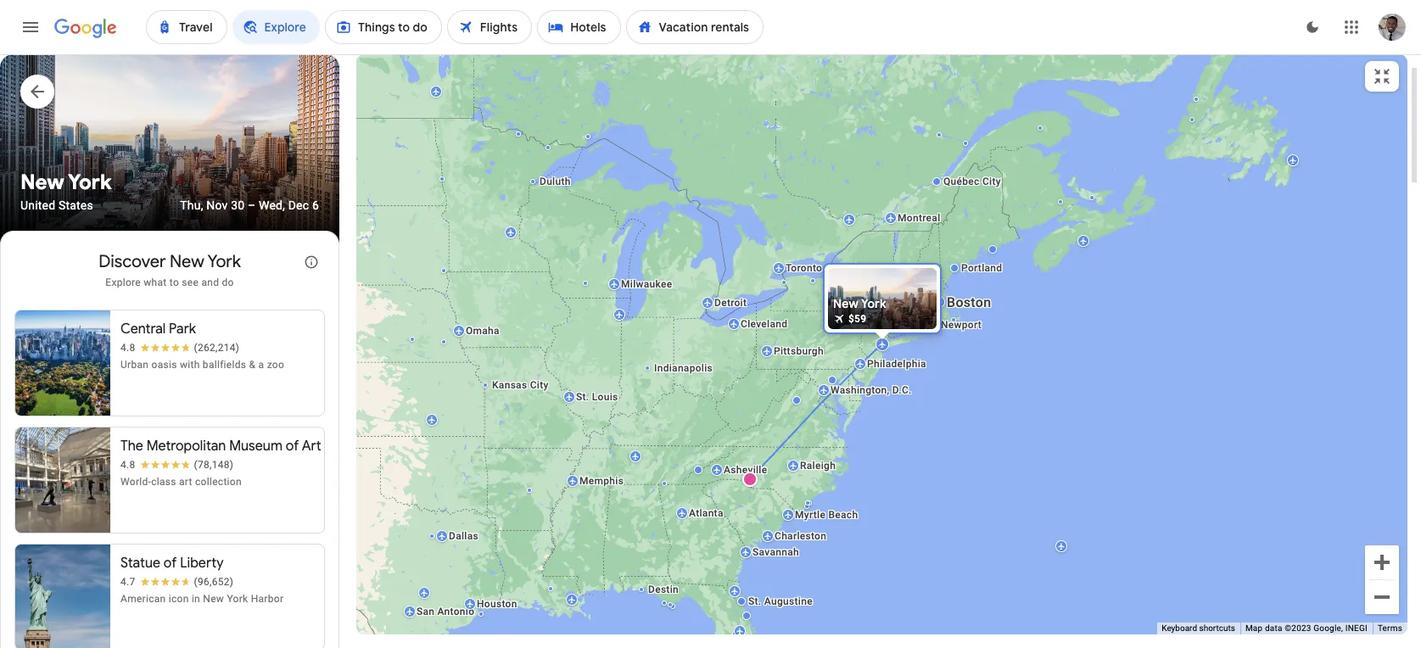 Task type: locate. For each thing, give the bounding box(es) containing it.
kansas
[[492, 379, 527, 391]]

new up united
[[20, 170, 64, 195]]

york
[[68, 170, 112, 195], [208, 251, 241, 273], [861, 296, 886, 312], [227, 593, 248, 605]]

of up 4.7 out of 5 stars from 96,652 reviews "image"
[[164, 555, 177, 572]]

4.8 inside image
[[121, 342, 135, 354]]

1 vertical spatial of
[[164, 555, 177, 572]]

1 vertical spatial st.
[[748, 596, 761, 608]]

new york up $59
[[833, 296, 886, 312]]

4.8 inside image
[[121, 459, 135, 471]]

4.8 for central park
[[121, 342, 135, 354]]

0 horizontal spatial of
[[164, 555, 177, 572]]

0 vertical spatial st.
[[576, 391, 589, 403]]

map data ©2023 google, inegi
[[1246, 624, 1368, 633]]

with
[[180, 359, 200, 371]]

0 vertical spatial city
[[983, 176, 1001, 188]]

shortcuts
[[1200, 624, 1236, 633]]

(96,652)
[[194, 576, 234, 588]]

discover
[[99, 251, 166, 273]]

discover new york
[[99, 251, 241, 273]]

new
[[20, 170, 64, 195], [170, 251, 204, 273], [833, 296, 859, 312], [203, 593, 224, 605]]

2 4.8 from the top
[[121, 459, 135, 471]]

york up $59
[[861, 296, 886, 312]]

(78,148)
[[194, 459, 234, 471]]

what
[[144, 277, 167, 289]]

1 vertical spatial city
[[530, 379, 549, 391]]

0 horizontal spatial new york
[[20, 170, 112, 195]]

map region
[[356, 0, 1422, 649]]

statue
[[121, 555, 160, 572]]

0 horizontal spatial st.
[[576, 391, 589, 403]]

new york up united states
[[20, 170, 112, 195]]

1 4.8 from the top
[[121, 342, 135, 354]]

new up "59 us dollars" text field
[[833, 296, 859, 312]]

states
[[59, 199, 93, 212]]

4.8 out of 5 stars from 78,148 reviews image
[[121, 458, 234, 472]]

st. for st. augustine
[[748, 596, 761, 608]]

urban oasis with ballfields & a zoo
[[121, 359, 284, 371]]

class
[[151, 476, 176, 488]]

american icon in new york harbor
[[121, 593, 284, 605]]

st. left augustine
[[748, 596, 761, 608]]

about these results image
[[291, 242, 332, 283]]

main menu image
[[20, 17, 41, 37]]

city right 'québec'
[[983, 176, 1001, 188]]

milwaukee
[[621, 278, 672, 290]]

4.8 for the metropolitan museum of art
[[121, 459, 135, 471]]

park
[[169, 321, 196, 338]]

0 horizontal spatial city
[[530, 379, 549, 391]]

indianapolis
[[654, 362, 713, 374]]

keyboard
[[1162, 624, 1198, 633]]

dec
[[288, 199, 309, 212]]

dallas
[[449, 531, 478, 542]]

toronto
[[786, 262, 822, 274]]

data
[[1266, 624, 1283, 633]]

english
[[74, 621, 114, 636]]

of left the "art"
[[286, 438, 299, 455]]

portland
[[961, 262, 1002, 274]]

st. louis
[[576, 391, 618, 403]]

google,
[[1314, 624, 1344, 633]]

york down (96,652)
[[227, 593, 248, 605]]

st. left louis
[[576, 391, 589, 403]]

icon
[[169, 593, 189, 605]]

zoo
[[267, 359, 284, 371]]

4.8 up world-
[[121, 459, 135, 471]]

4.8
[[121, 342, 135, 354], [121, 459, 135, 471]]

d.c.
[[892, 385, 912, 396]]

1 horizontal spatial new york
[[833, 296, 886, 312]]

boston
[[947, 295, 991, 311]]

&
[[249, 359, 256, 371]]

1 vertical spatial 4.8
[[121, 459, 135, 471]]

asheville
[[724, 464, 767, 476]]

world-class art collection
[[121, 476, 242, 488]]

(262,214)
[[194, 342, 240, 354]]

thu,
[[180, 199, 203, 212]]

washington,
[[831, 385, 890, 396]]

1 vertical spatial new york
[[833, 296, 886, 312]]

st. for st. louis
[[576, 391, 589, 403]]

central park
[[121, 321, 196, 338]]

art
[[179, 476, 192, 488]]

city right kansas
[[530, 379, 549, 391]]

city
[[983, 176, 1001, 188], [530, 379, 549, 391]]

st.
[[576, 391, 589, 403], [748, 596, 761, 608]]

charleston
[[775, 531, 827, 542]]

0 vertical spatial of
[[286, 438, 299, 455]]

oasis
[[152, 359, 177, 371]]

nov
[[206, 199, 228, 212]]

louis
[[592, 391, 618, 403]]

0 vertical spatial 4.8
[[121, 342, 135, 354]]

1 horizontal spatial st.
[[748, 596, 761, 608]]

beach
[[828, 509, 858, 521]]

pittsburgh
[[774, 346, 824, 357]]

1 horizontal spatial city
[[983, 176, 1001, 188]]

©2023
[[1285, 624, 1312, 633]]

4.8 up urban
[[121, 342, 135, 354]]

newport
[[941, 319, 982, 331]]

myrtle
[[795, 509, 826, 521]]

new york
[[20, 170, 112, 195], [833, 296, 886, 312]]

american
[[121, 593, 166, 605]]



Task type: vqa. For each thing, say whether or not it's contained in the screenshot.
Nov
yes



Task type: describe. For each thing, give the bounding box(es) containing it.
st. augustine
[[748, 596, 813, 608]]

québec
[[944, 176, 980, 188]]

navigate back image
[[20, 75, 54, 109]]

world-
[[121, 476, 151, 488]]

states)
[[161, 621, 201, 636]]

–
[[248, 199, 256, 212]]

see
[[182, 277, 199, 289]]

$59
[[849, 313, 867, 325]]

destin
[[648, 584, 679, 596]]

cleveland
[[741, 318, 788, 330]]

(united
[[117, 621, 159, 636]]

san
[[416, 606, 434, 618]]

harbor
[[251, 593, 284, 605]]

washington, d.c.
[[831, 385, 912, 396]]

keyboard shortcuts button
[[1162, 623, 1236, 635]]

4.7
[[121, 576, 135, 588]]

city for québec city
[[983, 176, 1001, 188]]

1 horizontal spatial of
[[286, 438, 299, 455]]

augustine
[[764, 596, 813, 608]]

the
[[121, 438, 143, 455]]

philadelphia
[[867, 358, 926, 370]]

ballfields
[[203, 359, 246, 371]]

wed,
[[259, 199, 285, 212]]

québec city
[[944, 176, 1001, 188]]

collection
[[195, 476, 242, 488]]

view smaller map image
[[1373, 66, 1393, 87]]

new inside map region
[[833, 296, 859, 312]]

york up do
[[208, 251, 241, 273]]

statue of liberty
[[121, 555, 224, 572]]

0 vertical spatial new york
[[20, 170, 112, 195]]

omaha
[[466, 325, 499, 337]]

myrtle beach
[[795, 509, 858, 521]]

to
[[170, 277, 179, 289]]

central
[[121, 321, 166, 338]]

inegi
[[1346, 624, 1368, 633]]

and
[[202, 277, 219, 289]]

thu, nov 30 – wed, dec 6
[[180, 199, 319, 212]]

4.8 out of 5 stars from 262,214 reviews image
[[121, 341, 240, 355]]

4.7 out of 5 stars from 96,652 reviews image
[[121, 576, 234, 589]]

york inside map region
[[861, 296, 886, 312]]

loading results progress bar
[[0, 54, 1422, 58]]

english (united states) button
[[42, 615, 214, 642]]

terms link
[[1379, 624, 1403, 633]]

atlanta
[[689, 508, 723, 520]]

detroit
[[714, 297, 747, 309]]

keyboard shortcuts
[[1162, 624, 1236, 633]]

antonio
[[437, 606, 474, 618]]

kansas city
[[492, 379, 549, 391]]

museum
[[229, 438, 283, 455]]

city for kansas city
[[530, 379, 549, 391]]

change appearance image
[[1293, 7, 1334, 48]]

59 US dollars text field
[[849, 313, 867, 325]]

united states
[[20, 199, 93, 212]]

explore
[[106, 277, 141, 289]]

art
[[302, 438, 322, 455]]

memphis
[[579, 475, 624, 487]]

liberty
[[180, 555, 224, 572]]

new york inside map region
[[833, 296, 886, 312]]

san antonio
[[416, 606, 474, 618]]

map
[[1246, 624, 1263, 633]]

a
[[259, 359, 264, 371]]

new up see
[[170, 251, 204, 273]]

york up "states"
[[68, 170, 112, 195]]

raleigh
[[800, 460, 836, 472]]

new down (96,652)
[[203, 593, 224, 605]]

savannah
[[753, 547, 799, 559]]

metropolitan
[[147, 438, 226, 455]]

terms
[[1379, 624, 1403, 633]]

houston
[[477, 598, 517, 610]]

do
[[222, 277, 234, 289]]

united
[[20, 199, 55, 212]]

urban
[[121, 359, 149, 371]]

30
[[231, 199, 245, 212]]

explore what to see and do
[[106, 277, 234, 289]]

the metropolitan museum of art
[[121, 438, 322, 455]]

montreal
[[898, 212, 941, 224]]

duluth
[[539, 176, 571, 188]]

6
[[312, 199, 319, 212]]

english (united states)
[[74, 621, 201, 636]]

in
[[192, 593, 200, 605]]



